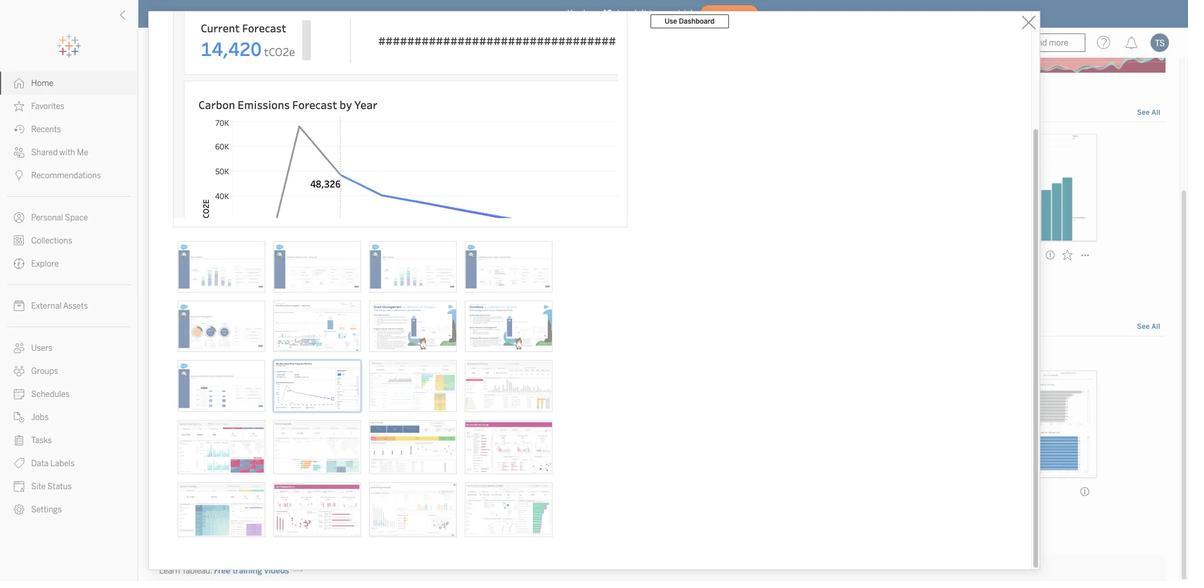 Task type: describe. For each thing, give the bounding box(es) containing it.
collections link
[[0, 229, 138, 252]]

sample
[[427, 349, 453, 359]]

indicators
[[187, 250, 225, 260]]

oracle
[[546, 487, 570, 496]]

1 data from the left
[[355, 349, 372, 359]]

main navigation. press the up and down arrow keys to access links. element
[[0, 72, 138, 521]]

tableau.
[[182, 566, 212, 576]]

minutes for global indicators
[[170, 266, 196, 274]]

videos
[[264, 566, 289, 576]]

personal
[[31, 213, 63, 223]]

accelerators
[[155, 319, 215, 331]]

site
[[31, 482, 46, 492]]

global
[[160, 250, 185, 260]]

get
[[483, 349, 495, 359]]

see for accelerators
[[1138, 323, 1150, 331]]

data
[[31, 459, 49, 468]]

favorites
[[31, 102, 64, 111]]

source,
[[373, 349, 400, 359]]

dashboard
[[679, 17, 715, 25]]

salesforce account tracking image
[[177, 483, 265, 537]]

business
[[353, 250, 387, 260]]

simply
[[274, 349, 300, 359]]

training
[[232, 566, 262, 576]]

salesforce service cloud - voice call image
[[273, 241, 361, 292]]

assets
[[63, 301, 88, 311]]

2 to from the left
[[474, 349, 481, 359]]

schedules
[[31, 389, 70, 399]]

26 minutes ago
[[353, 266, 402, 274]]

see all link for accelerators
[[1137, 321, 1161, 333]]

learn
[[159, 566, 180, 576]]

salesforce
[[160, 487, 200, 496]]

jobs
[[31, 413, 49, 422]]

users
[[31, 343, 52, 353]]

salesforce case tracking image
[[369, 420, 457, 474]]

free training videos
[[214, 566, 289, 576]]

site status link
[[0, 475, 138, 498]]

recents inside "link"
[[31, 125, 61, 134]]

25 for global indicators
[[160, 266, 168, 274]]

now
[[729, 10, 745, 18]]

have
[[584, 8, 601, 18]]

ago for tourism
[[583, 266, 594, 274]]

groups
[[31, 366, 58, 376]]

buy now button
[[700, 5, 759, 23]]

salesforce top accounts image
[[465, 483, 552, 537]]

13
[[604, 8, 612, 18]]

salesforce opportunity overview image
[[177, 420, 265, 474]]

you have 13 days left in your trial.
[[568, 8, 695, 18]]

salesforce marketing leads image
[[273, 420, 361, 474]]

0 vertical spatial in
[[649, 8, 656, 18]]

settings
[[31, 505, 62, 515]]

salesforce nonprofit case management image
[[273, 483, 361, 537]]

tourism
[[546, 250, 576, 260]]

status
[[47, 482, 72, 492]]

salesforce nonprofit cloud - donations image
[[465, 300, 552, 352]]

external assets
[[31, 301, 88, 311]]

left
[[635, 8, 647, 18]]

salesforce net zero cloud what-if image
[[273, 360, 361, 412]]

days
[[615, 8, 633, 18]]

shared
[[31, 148, 58, 158]]

settings link
[[0, 498, 138, 521]]

pre-
[[201, 349, 216, 359]]

external assets link
[[0, 294, 138, 317]]

external
[[31, 301, 62, 311]]

25 minutes ago for global indicators
[[160, 266, 209, 274]]

with
[[59, 148, 75, 158]]

learn tableau.
[[159, 566, 212, 576]]

ago for global indicators
[[197, 266, 209, 274]]

data labels link
[[0, 452, 138, 475]]

see all link for recents
[[1137, 107, 1161, 119]]

tasks
[[31, 436, 52, 445]]

see all for accelerators
[[1138, 323, 1161, 331]]

explore
[[31, 259, 59, 269]]

me
[[77, 148, 88, 158]]

salesforce open pipeline image
[[369, 360, 457, 412]]



Task type: locate. For each thing, give the bounding box(es) containing it.
minutes down tourism
[[555, 266, 581, 274]]

1 see all link from the top
[[1137, 107, 1161, 119]]

all for recents
[[1152, 109, 1161, 117]]

2 minutes from the left
[[363, 266, 389, 274]]

start from a pre-built workbook. simply sign in to your data source, or use sample data to get started.
[[155, 349, 525, 359]]

25 minutes ago down tourism
[[546, 266, 594, 274]]

schedules link
[[0, 383, 138, 406]]

a
[[195, 349, 199, 359]]

workbook.
[[234, 349, 272, 359]]

1 to from the left
[[327, 349, 335, 359]]

recents link
[[0, 118, 138, 141]]

25 minutes ago down global indicators
[[160, 266, 209, 274]]

salesforce sales cloud - weighted sales pipeline image
[[177, 241, 265, 292]]

site status
[[31, 482, 72, 492]]

salesforce admin insights image
[[273, 300, 361, 352]]

ago for business
[[390, 266, 402, 274]]

use
[[412, 349, 425, 359]]

1 vertical spatial see
[[1138, 323, 1150, 331]]

0 horizontal spatial 25
[[160, 266, 168, 274]]

25
[[160, 266, 168, 274], [546, 266, 554, 274]]

buy
[[714, 10, 728, 18]]

1 vertical spatial recents
[[31, 125, 61, 134]]

navigation panel element
[[0, 35, 138, 521]]

minutes down global indicators
[[170, 266, 196, 274]]

1 horizontal spatial in
[[649, 8, 656, 18]]

25 for tourism
[[546, 266, 554, 274]]

use dashboard button
[[651, 14, 729, 28]]

salesforce sales cloud - sales pipeline image
[[369, 241, 457, 292]]

2 see all from the top
[[1138, 323, 1161, 331]]

0 horizontal spatial your
[[337, 349, 353, 359]]

your right sign
[[337, 349, 353, 359]]

1 see from the top
[[1138, 109, 1150, 117]]

see all link
[[1137, 107, 1161, 119], [1137, 321, 1161, 333]]

0 vertical spatial see all link
[[1137, 107, 1161, 119]]

labels
[[50, 459, 75, 468]]

recommendations link
[[0, 164, 138, 187]]

26
[[353, 266, 361, 274]]

3 minutes from the left
[[555, 266, 581, 274]]

buy now
[[714, 10, 745, 18]]

1 horizontal spatial 25
[[546, 266, 554, 274]]

salesforce nonprofit cloud - grant management image
[[369, 300, 457, 352]]

1 vertical spatial see all link
[[1137, 321, 1161, 333]]

minutes for tourism
[[555, 266, 581, 274]]

built
[[216, 349, 232, 359]]

to right sign
[[327, 349, 335, 359]]

1 ago from the left
[[197, 266, 209, 274]]

groups link
[[0, 359, 138, 383]]

data left source,
[[355, 349, 372, 359]]

2 see all link from the top
[[1137, 321, 1161, 333]]

2 all from the top
[[1152, 323, 1161, 331]]

from
[[175, 349, 193, 359]]

0 horizontal spatial recents
[[31, 125, 61, 134]]

your left 'trial.'
[[659, 8, 676, 18]]

shared with me link
[[0, 141, 138, 164]]

recommendations
[[31, 171, 101, 181]]

salesforce service cloud - service desk image
[[465, 241, 552, 292]]

1 horizontal spatial data
[[455, 349, 472, 359]]

global indicators
[[160, 250, 225, 260]]

1 vertical spatial see all
[[1138, 323, 1161, 331]]

space
[[65, 213, 88, 223]]

salesforce consumer goods cloud - key account management image
[[177, 300, 265, 352]]

sign
[[302, 349, 317, 359]]

2 horizontal spatial ago
[[583, 266, 594, 274]]

2 see from the top
[[1138, 323, 1150, 331]]

2 ago from the left
[[390, 266, 402, 274]]

started.
[[497, 349, 525, 359]]

right arrow image
[[293, 566, 303, 576]]

eloqua
[[572, 487, 598, 496]]

salesforce opportunity tracking image
[[465, 360, 552, 412]]

oracle eloqua
[[546, 487, 598, 496]]

all for accelerators
[[1152, 323, 1161, 331]]

0 horizontal spatial data
[[355, 349, 372, 359]]

data
[[355, 349, 372, 359], [455, 349, 472, 359]]

1 horizontal spatial recents
[[155, 105, 193, 117]]

in right sign
[[319, 349, 325, 359]]

1 vertical spatial all
[[1152, 323, 1161, 331]]

jobs link
[[0, 406, 138, 429]]

see all
[[1138, 109, 1161, 117], [1138, 323, 1161, 331]]

minutes down business
[[363, 266, 389, 274]]

1 see all from the top
[[1138, 109, 1161, 117]]

to left get
[[474, 349, 481, 359]]

0 horizontal spatial ago
[[197, 266, 209, 274]]

favorites link
[[0, 95, 138, 118]]

1 horizontal spatial your
[[659, 8, 676, 18]]

0 horizontal spatial minutes
[[170, 266, 196, 274]]

you
[[568, 8, 581, 18]]

salesforce nonprofit fundraising image
[[369, 483, 457, 537]]

25 minutes ago
[[160, 266, 209, 274], [546, 266, 594, 274]]

3 ago from the left
[[583, 266, 594, 274]]

0 horizontal spatial in
[[319, 349, 325, 359]]

explore link
[[0, 252, 138, 275]]

1 horizontal spatial to
[[474, 349, 481, 359]]

0 vertical spatial see all
[[1138, 109, 1161, 117]]

0 vertical spatial your
[[659, 8, 676, 18]]

shared with me
[[31, 148, 88, 158]]

personal space link
[[0, 206, 138, 229]]

25 minutes ago for tourism
[[546, 266, 594, 274]]

see all for recents
[[1138, 109, 1161, 117]]

see
[[1138, 109, 1150, 117], [1138, 323, 1150, 331]]

0 vertical spatial see
[[1138, 109, 1150, 117]]

0 horizontal spatial 25 minutes ago
[[160, 266, 209, 274]]

use dashboard
[[665, 17, 715, 25]]

0 vertical spatial recents
[[155, 105, 193, 117]]

1 25 from the left
[[160, 266, 168, 274]]

marketo
[[353, 487, 385, 496]]

1 horizontal spatial ago
[[390, 266, 402, 274]]

use
[[665, 17, 677, 25]]

salesforce education cloud - academic admissions process image
[[177, 360, 265, 412]]

all
[[1152, 109, 1161, 117], [1152, 323, 1161, 331]]

25 down global
[[160, 266, 168, 274]]

1 25 minutes ago from the left
[[160, 266, 209, 274]]

data right sample
[[455, 349, 472, 359]]

home
[[31, 78, 54, 88]]

data labels
[[31, 459, 75, 468]]

tasks link
[[0, 429, 138, 452]]

1 vertical spatial your
[[337, 349, 353, 359]]

0 vertical spatial all
[[1152, 109, 1161, 117]]

0 horizontal spatial to
[[327, 349, 335, 359]]

home link
[[0, 72, 138, 95]]

trial.
[[678, 8, 695, 18]]

1 horizontal spatial minutes
[[363, 266, 389, 274]]

free training videos link
[[214, 566, 303, 576]]

free
[[214, 566, 230, 576]]

25 down tourism
[[546, 266, 554, 274]]

ago
[[197, 266, 209, 274], [390, 266, 402, 274], [583, 266, 594, 274]]

or
[[402, 349, 410, 359]]

personal space
[[31, 213, 88, 223]]

to
[[327, 349, 335, 359], [474, 349, 481, 359]]

start
[[155, 349, 173, 359]]

recents
[[155, 105, 193, 117], [31, 125, 61, 134]]

salesforce nonprofit program management image
[[465, 420, 552, 474]]

in right left in the top right of the page
[[649, 8, 656, 18]]

1 vertical spatial in
[[319, 349, 325, 359]]

minutes for business
[[363, 266, 389, 274]]

your
[[659, 8, 676, 18], [337, 349, 353, 359]]

2 25 minutes ago from the left
[[546, 266, 594, 274]]

collections
[[31, 236, 72, 246]]

in
[[649, 8, 656, 18], [319, 349, 325, 359]]

users link
[[0, 336, 138, 359]]

1 all from the top
[[1152, 109, 1161, 117]]

2 25 from the left
[[546, 266, 554, 274]]

see for recents
[[1138, 109, 1150, 117]]

1 horizontal spatial 25 minutes ago
[[546, 266, 594, 274]]

2 data from the left
[[455, 349, 472, 359]]

2 horizontal spatial minutes
[[555, 266, 581, 274]]

1 minutes from the left
[[170, 266, 196, 274]]



Task type: vqa. For each thing, say whether or not it's contained in the screenshot.
Skip
no



